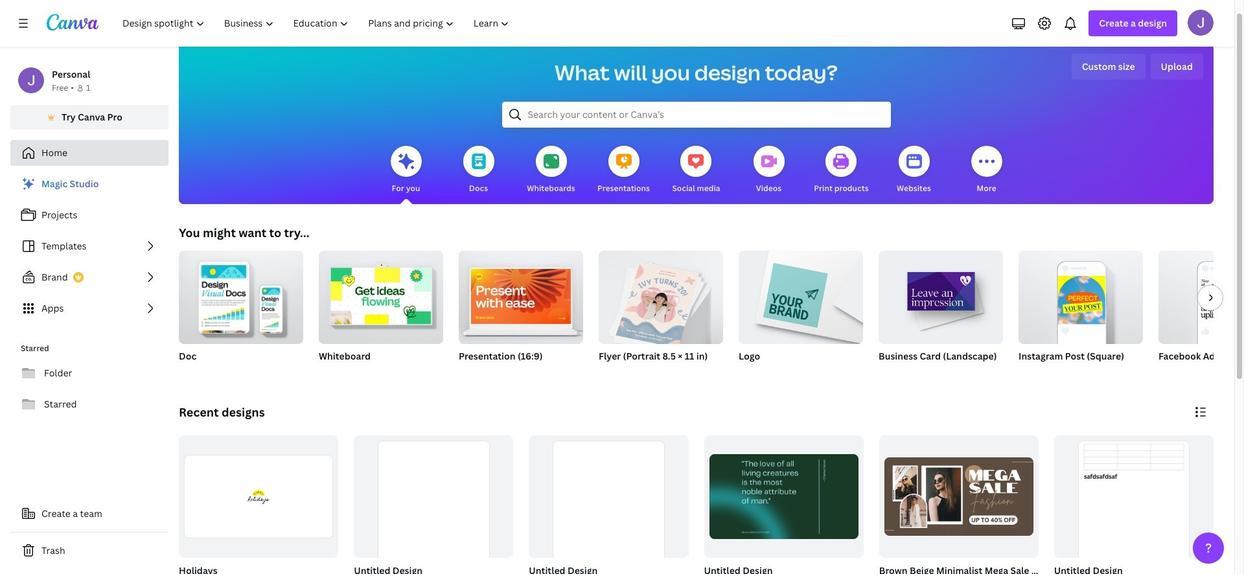 Task type: describe. For each thing, give the bounding box(es) containing it.
jacob simon image
[[1188, 10, 1214, 36]]

top level navigation element
[[114, 10, 521, 36]]



Task type: vqa. For each thing, say whether or not it's contained in the screenshot.
ADD
no



Task type: locate. For each thing, give the bounding box(es) containing it.
list
[[10, 171, 169, 322]]

group
[[179, 246, 303, 379], [179, 246, 303, 344], [319, 246, 443, 379], [319, 246, 443, 344], [459, 246, 583, 379], [459, 246, 583, 344], [599, 246, 723, 379], [599, 246, 723, 348], [739, 246, 864, 379], [739, 246, 864, 344], [879, 251, 1004, 379], [879, 251, 1004, 344], [1019, 251, 1144, 379], [1019, 251, 1144, 344], [1159, 251, 1245, 379], [1159, 251, 1245, 344], [176, 436, 339, 574], [179, 436, 339, 558], [351, 436, 514, 574], [354, 436, 514, 574], [527, 436, 689, 574], [529, 436, 689, 574], [702, 436, 864, 574], [704, 436, 864, 558], [877, 436, 1125, 574], [1052, 436, 1214, 574]]

Search search field
[[528, 102, 865, 127]]

None search field
[[502, 102, 891, 128]]



